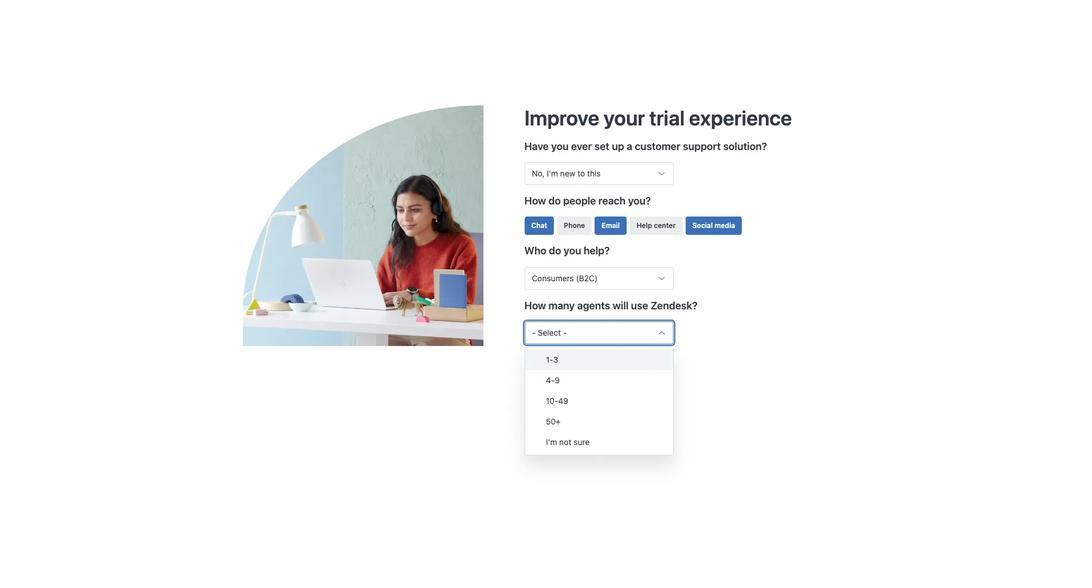 Task type: vqa. For each thing, say whether or not it's contained in the screenshot.
the 3
yes



Task type: describe. For each thing, give the bounding box(es) containing it.
this
[[588, 169, 601, 178]]

when
[[525, 354, 553, 366]]

phone
[[564, 222, 585, 230]]

do for when
[[555, 354, 567, 366]]

social
[[693, 222, 713, 230]]

social media button
[[686, 217, 743, 235]]

consumers
[[532, 273, 574, 283]]

1-3 option
[[526, 350, 674, 370]]

customer
[[635, 141, 681, 153]]

(b2c)
[[576, 273, 598, 283]]

improve
[[525, 106, 600, 130]]

help?
[[584, 245, 610, 257]]

zendesk?
[[651, 300, 698, 312]]

support
[[683, 141, 721, 153]]

no, i'm new to this button
[[525, 162, 674, 185]]

have you ever set up a customer support solution?
[[525, 141, 768, 153]]

i'm inside option
[[546, 437, 558, 447]]

continue button
[[525, 426, 576, 449]]

no thanks
[[586, 433, 623, 442]]

experience
[[690, 106, 793, 130]]

1 - select - button from the top
[[525, 321, 674, 344]]

consumers (b2c) button
[[525, 267, 674, 290]]

email
[[602, 222, 620, 230]]

1 vertical spatial to
[[613, 354, 623, 366]]

not
[[560, 437, 572, 447]]

4-9
[[546, 375, 560, 385]]

chat
[[532, 222, 548, 230]]

who
[[525, 245, 547, 257]]

do for who
[[549, 245, 562, 257]]

help center
[[637, 222, 676, 230]]

10-49 option
[[526, 391, 674, 412]]

phone button
[[557, 217, 592, 235]]

plan
[[590, 354, 610, 366]]

no,
[[532, 169, 545, 178]]

email button
[[595, 217, 627, 235]]

no, i'm new to this
[[532, 169, 601, 178]]

have
[[525, 141, 549, 153]]

continue
[[534, 433, 567, 442]]

customer service agent wearing a headset and sitting at a desk as balloons float through the air in celebration. image
[[243, 106, 525, 346]]

you?
[[628, 195, 651, 207]]

people
[[564, 195, 596, 207]]

you for who
[[564, 245, 582, 257]]

i'm inside "popup button"
[[547, 169, 558, 178]]

you for when
[[570, 354, 587, 366]]

50+ option
[[526, 412, 674, 432]]

50+
[[546, 417, 561, 426]]

launch?
[[625, 354, 663, 366]]

when do you plan to launch?
[[525, 354, 663, 366]]

i'm not sure
[[546, 437, 590, 447]]

3
[[554, 355, 559, 365]]

many
[[549, 300, 575, 312]]



Task type: locate. For each thing, give the bounding box(es) containing it.
1 select from the top
[[538, 328, 561, 337]]

1 vertical spatial how
[[525, 300, 546, 312]]

- select - button down plan
[[525, 376, 674, 399]]

list box
[[525, 347, 674, 456]]

2 vertical spatial do
[[555, 354, 567, 366]]

- left 4-
[[532, 382, 536, 392]]

to left this
[[578, 169, 585, 178]]

2 select from the top
[[538, 382, 561, 392]]

help
[[637, 222, 653, 230]]

i'm left not
[[546, 437, 558, 447]]

reach
[[599, 195, 626, 207]]

49
[[559, 396, 569, 406]]

solution?
[[724, 141, 768, 153]]

10-49
[[546, 396, 569, 406]]

no thanks button
[[576, 426, 632, 449]]

social media
[[693, 222, 736, 230]]

1 how from the top
[[525, 195, 546, 207]]

trial
[[650, 106, 685, 130]]

2 - select - from the top
[[532, 382, 567, 392]]

a
[[627, 141, 633, 153]]

do right who
[[549, 245, 562, 257]]

you
[[552, 141, 569, 153], [564, 245, 582, 257], [570, 354, 587, 366]]

i'm
[[547, 169, 558, 178], [546, 437, 558, 447]]

do for how
[[549, 195, 561, 207]]

center
[[654, 222, 676, 230]]

2 - select - button from the top
[[525, 376, 674, 399]]

how
[[525, 195, 546, 207], [525, 300, 546, 312]]

how for how do people reach you?
[[525, 195, 546, 207]]

1 vertical spatial do
[[549, 245, 562, 257]]

improve your trial experience
[[525, 106, 793, 130]]

- up the when at the bottom
[[532, 328, 536, 337]]

1 vertical spatial - select - button
[[525, 376, 674, 399]]

how do people reach you?
[[525, 195, 651, 207]]

- select - up 1-
[[532, 328, 567, 337]]

sure
[[574, 437, 590, 447]]

4-
[[546, 375, 555, 385]]

how for how many agents will use zendesk?
[[525, 300, 546, 312]]

2 vertical spatial you
[[570, 354, 587, 366]]

you left ever
[[552, 141, 569, 153]]

select up 1-
[[538, 328, 561, 337]]

4-9 option
[[526, 370, 674, 391]]

ever
[[572, 141, 592, 153]]

consumers (b2c)
[[532, 273, 598, 283]]

no
[[586, 433, 596, 442]]

how left many on the bottom
[[525, 300, 546, 312]]

0 vertical spatial do
[[549, 195, 561, 207]]

how many agents will use zendesk?
[[525, 300, 698, 312]]

use
[[631, 300, 649, 312]]

1 vertical spatial i'm
[[546, 437, 558, 447]]

0 horizontal spatial to
[[578, 169, 585, 178]]

will
[[613, 300, 629, 312]]

you left plan
[[570, 354, 587, 366]]

- select - button up "1-3" option at the bottom
[[525, 321, 674, 344]]

10-
[[546, 396, 559, 406]]

select
[[538, 328, 561, 337], [538, 382, 561, 392]]

0 vertical spatial - select -
[[532, 328, 567, 337]]

1 horizontal spatial to
[[613, 354, 623, 366]]

select up 10-
[[538, 382, 561, 392]]

new
[[561, 169, 576, 178]]

0 vertical spatial you
[[552, 141, 569, 153]]

list box containing 1-3
[[525, 347, 674, 456]]

to
[[578, 169, 585, 178], [613, 354, 623, 366]]

1 - select - from the top
[[532, 328, 567, 337]]

media
[[715, 222, 736, 230]]

to right plan
[[613, 354, 623, 366]]

chat button
[[525, 217, 555, 235]]

1 vertical spatial you
[[564, 245, 582, 257]]

0 vertical spatial - select - button
[[525, 321, 674, 344]]

-
[[532, 328, 536, 337], [564, 328, 567, 337], [532, 382, 536, 392], [564, 382, 567, 392]]

1-
[[546, 355, 554, 365]]

- select - button
[[525, 321, 674, 344], [525, 376, 674, 399]]

your
[[604, 106, 645, 130]]

2 how from the top
[[525, 300, 546, 312]]

- down many on the bottom
[[564, 328, 567, 337]]

do right 1-
[[555, 354, 567, 366]]

0 vertical spatial select
[[538, 328, 561, 337]]

1 vertical spatial - select -
[[532, 382, 567, 392]]

0 vertical spatial how
[[525, 195, 546, 207]]

- select - up 10-
[[532, 382, 567, 392]]

help center button
[[630, 217, 683, 235]]

do left the people
[[549, 195, 561, 207]]

i'm not sure option
[[526, 432, 674, 453]]

9
[[555, 375, 560, 385]]

0 vertical spatial to
[[578, 169, 585, 178]]

to inside "popup button"
[[578, 169, 585, 178]]

agents
[[578, 300, 611, 312]]

do
[[549, 195, 561, 207], [549, 245, 562, 257], [555, 354, 567, 366]]

1-3
[[546, 355, 559, 365]]

0 vertical spatial i'm
[[547, 169, 558, 178]]

how up chat
[[525, 195, 546, 207]]

set
[[595, 141, 610, 153]]

you left help?
[[564, 245, 582, 257]]

- select -
[[532, 328, 567, 337], [532, 382, 567, 392]]

- right 9
[[564, 382, 567, 392]]

1 vertical spatial select
[[538, 382, 561, 392]]

i'm right no,
[[547, 169, 558, 178]]

who do you help?
[[525, 245, 610, 257]]

thanks
[[598, 433, 623, 442]]

up
[[612, 141, 625, 153]]



